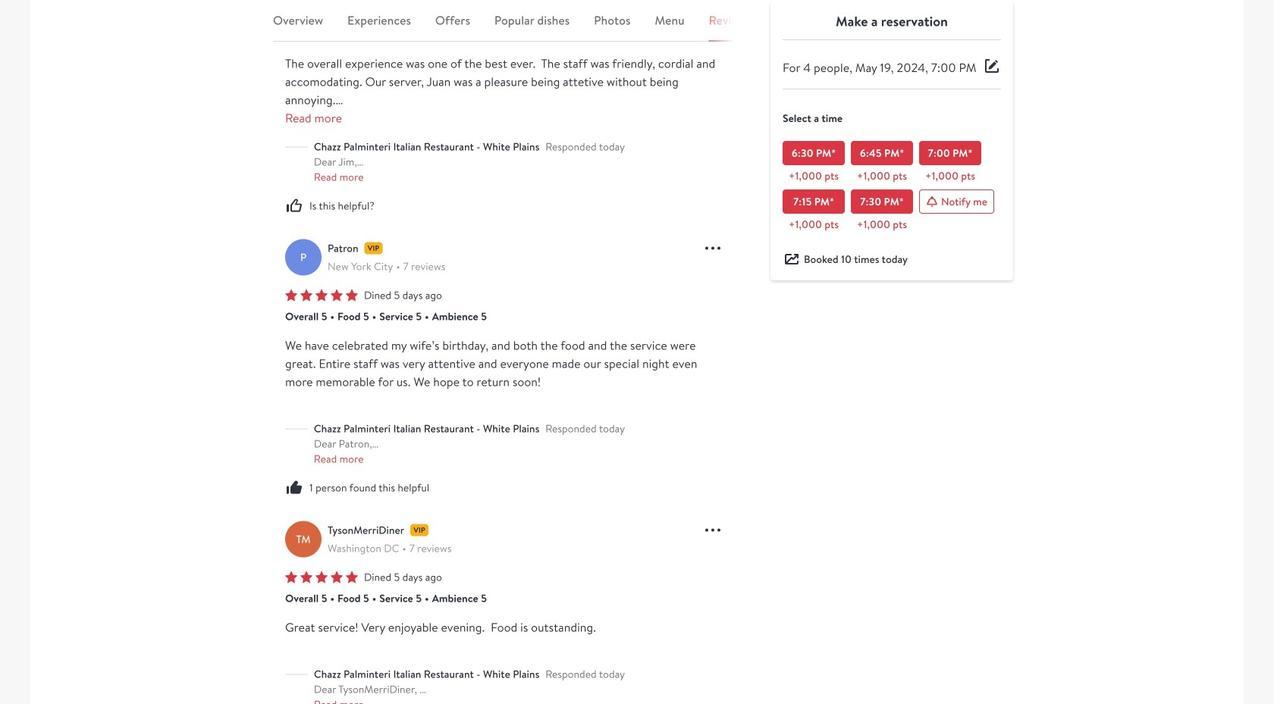Task type: locate. For each thing, give the bounding box(es) containing it.
avatar photo for patron image
[[285, 239, 322, 276]]

tab list
[[273, 11, 752, 42]]

5 stars image for avatar photo for tysonmerridiner
[[285, 572, 358, 584]]

2 vertical spatial 5 stars image
[[285, 572, 358, 584]]

1 vertical spatial 5 stars image
[[285, 289, 358, 301]]

3 5 stars image from the top
[[285, 572, 358, 584]]

0 vertical spatial 5 stars image
[[285, 7, 358, 19]]

2 5 stars image from the top
[[285, 289, 358, 301]]

5 stars image
[[285, 7, 358, 19], [285, 289, 358, 301], [285, 572, 358, 584]]

avatar photo for tysonmerridiner image
[[285, 522, 322, 558]]

5 stars image for avatar photo for patron at the left top
[[285, 289, 358, 301]]



Task type: describe. For each thing, give the bounding box(es) containing it.
1 5 stars image from the top
[[285, 7, 358, 19]]



Task type: vqa. For each thing, say whether or not it's contained in the screenshot.
Avatar Photo For Tysonmerridiner 5 Stars image
yes



